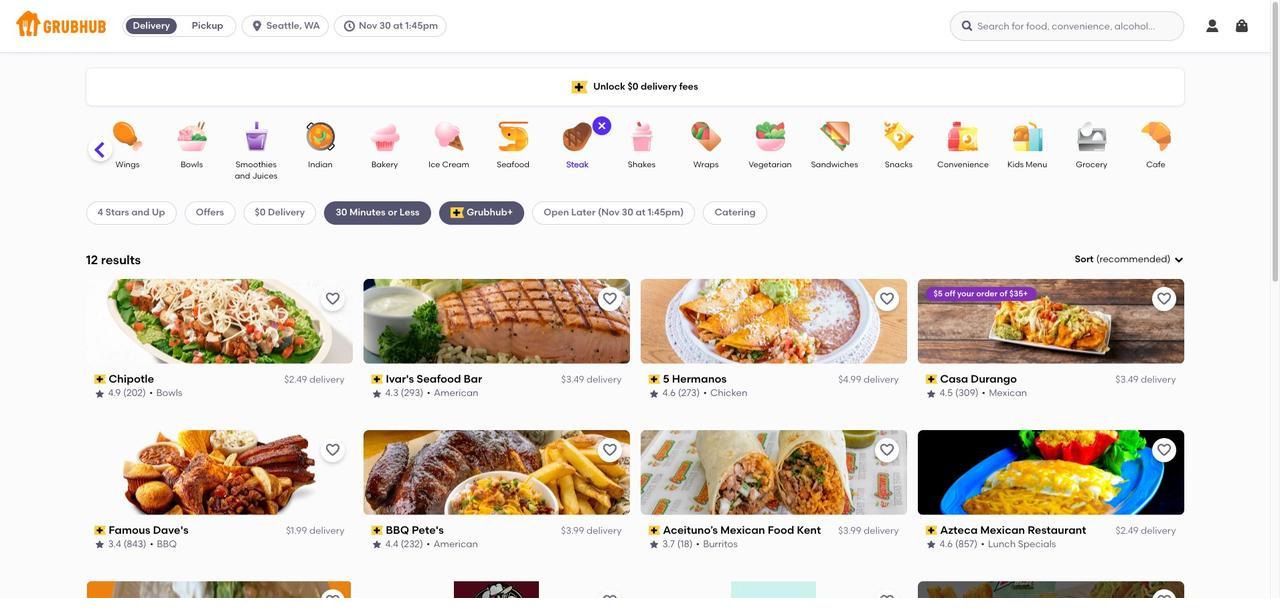 Task type: vqa. For each thing, say whether or not it's contained in the screenshot.
the the inside the How Can I Enroll In The Grubhub Rewards Program? link
no



Task type: locate. For each thing, give the bounding box(es) containing it.
star icon image for famous dave's
[[94, 540, 105, 551]]

0 horizontal spatial grubhub plus flag logo image
[[451, 208, 464, 219]]

1 horizontal spatial bbq
[[386, 524, 409, 537]]

1 vertical spatial $2.49
[[1117, 526, 1139, 537]]

and down smoothies
[[235, 172, 250, 181]]

$0 down juices
[[255, 207, 266, 219]]

subscription pass image left chipotle
[[94, 375, 106, 385]]

• american for pete's
[[427, 540, 478, 551]]

dave's
[[153, 524, 189, 537]]

• for 5 hermanos
[[704, 388, 707, 400]]

4.6 down azteca
[[940, 540, 954, 551]]

star icon image left 4.3
[[371, 389, 382, 400]]

seafood down seafood image
[[497, 160, 530, 170]]

1 horizontal spatial $3.49 delivery
[[1116, 375, 1177, 386]]

mexican down durango
[[990, 388, 1028, 400]]

ice cream
[[429, 160, 470, 170]]

save this restaurant image for chipotle logo
[[325, 291, 341, 307]]

delivery
[[133, 20, 170, 31], [268, 207, 305, 219]]

famous dave's logo image
[[86, 431, 353, 516]]

$35+
[[1010, 289, 1029, 299]]

star icon image left the 4.4
[[371, 540, 382, 551]]

shakes
[[628, 160, 656, 170]]

4.6
[[663, 388, 676, 400], [940, 540, 954, 551]]

1 horizontal spatial $3.99 delivery
[[839, 526, 899, 537]]

catering
[[715, 207, 756, 219]]

30 right nov
[[380, 20, 391, 31]]

(202)
[[123, 388, 146, 400]]

30 left minutes
[[336, 207, 348, 219]]

0 horizontal spatial $3.49
[[562, 375, 585, 386]]

save this restaurant image for aceituno's mexican food kent logo
[[879, 443, 895, 459]]

save this restaurant button for aceituno's mexican food kent logo
[[875, 439, 899, 463]]

or
[[388, 207, 398, 219]]

$0
[[628, 81, 639, 92], [255, 207, 266, 219]]

1 vertical spatial • american
[[427, 540, 478, 551]]

30 inside button
[[380, 20, 391, 31]]

seattle, wa button
[[242, 15, 334, 37]]

• down famous dave's
[[150, 540, 154, 551]]

0 vertical spatial at
[[393, 20, 403, 31]]

azteca mexican restaurant
[[941, 524, 1087, 537]]

delivery for ivar's seafood bar
[[587, 375, 622, 386]]

5 hermanos logo image
[[641, 279, 907, 364]]

1 horizontal spatial $2.49 delivery
[[1117, 526, 1177, 537]]

sandwiches image
[[812, 122, 859, 151]]

1 vertical spatial delivery
[[268, 207, 305, 219]]

and left up
[[132, 207, 150, 219]]

subscription pass image
[[371, 375, 383, 385], [649, 375, 661, 385], [926, 527, 938, 536]]

grubhub plus flag logo image left grubhub+
[[451, 208, 464, 219]]

1 horizontal spatial grubhub plus flag logo image
[[572, 81, 588, 93]]

indian image
[[297, 122, 344, 151]]

1 vertical spatial bowls
[[156, 388, 182, 400]]

indian
[[308, 160, 333, 170]]

• down the "casa durango"
[[983, 388, 986, 400]]

lunch
[[989, 540, 1016, 551]]

bowls right (202)
[[156, 388, 182, 400]]

$3.99 for bbq pete's
[[562, 526, 585, 537]]

save this restaurant image for save this restaurant button for "famous dave's logo"
[[325, 443, 341, 459]]

save this restaurant image
[[325, 291, 341, 307], [602, 291, 618, 307], [1157, 291, 1173, 307], [602, 443, 618, 459], [879, 443, 895, 459], [1157, 443, 1173, 459], [879, 594, 895, 599], [1157, 594, 1173, 599]]

results
[[101, 252, 141, 268]]

1 vertical spatial bbq
[[157, 540, 177, 551]]

4 stars and up
[[97, 207, 165, 219]]

1 horizontal spatial 4.6
[[940, 540, 954, 551]]

• for azteca mexican restaurant
[[982, 540, 985, 551]]

smoothies and juices image
[[233, 122, 280, 151]]

subscription pass image left azteca
[[926, 527, 938, 536]]

• american down pete's
[[427, 540, 478, 551]]

sort
[[1076, 254, 1094, 265]]

chicken
[[711, 388, 748, 400]]

1 vertical spatial seafood
[[417, 373, 461, 386]]

• right (202)
[[149, 388, 153, 400]]

at
[[393, 20, 403, 31], [636, 207, 646, 219]]

unlock $0 delivery fees
[[594, 81, 699, 92]]

pickup
[[192, 20, 224, 31]]

$0 delivery
[[255, 207, 305, 219]]

star icon image for ivar's seafood bar
[[371, 389, 382, 400]]

0 horizontal spatial $2.49 delivery
[[284, 375, 345, 386]]

subscription pass image for aceituno's mexican food kent
[[649, 527, 661, 536]]

1 vertical spatial at
[[636, 207, 646, 219]]

1 horizontal spatial $3.99
[[839, 526, 862, 537]]

subscription pass image left 5
[[649, 375, 661, 385]]

4.6 for 5
[[663, 388, 676, 400]]

Search for food, convenience, alcohol... search field
[[951, 11, 1185, 41]]

1 $3.99 delivery from the left
[[562, 526, 622, 537]]

grubhub plus flag logo image for unlock $0 delivery fees
[[572, 81, 588, 93]]

0 horizontal spatial seafood
[[417, 373, 461, 386]]

subscription pass image left famous
[[94, 527, 106, 536]]

save this restaurant button for "famous dave's logo"
[[321, 439, 345, 463]]

• bbq
[[150, 540, 177, 551]]

delivery down juices
[[268, 207, 305, 219]]

0 vertical spatial $2.49
[[284, 375, 307, 386]]

2 $3.99 delivery from the left
[[839, 526, 899, 537]]

burritos el incapaz logo image
[[86, 582, 353, 599]]

• american
[[427, 388, 479, 400], [427, 540, 478, 551]]

4.3
[[386, 388, 399, 400]]

0 horizontal spatial 4.6
[[663, 388, 676, 400]]

subscription pass image left the aceituno's
[[649, 527, 661, 536]]

• down pete's
[[427, 540, 430, 551]]

None field
[[1076, 253, 1185, 267]]

• american down ivar's seafood bar
[[427, 388, 479, 400]]

bakery image
[[361, 122, 408, 151]]

$2.49 delivery
[[284, 375, 345, 386], [1117, 526, 1177, 537]]

at left 1:45pm)
[[636, 207, 646, 219]]

1 $3.49 delivery from the left
[[562, 375, 622, 386]]

cream
[[442, 160, 470, 170]]

$3.99 delivery
[[562, 526, 622, 537], [839, 526, 899, 537]]

aceituno's mexican food kent logo image
[[641, 431, 907, 516]]

wings
[[116, 160, 140, 170]]

0 vertical spatial and
[[235, 172, 250, 181]]

2 $3.99 from the left
[[839, 526, 862, 537]]

delivery left pickup
[[133, 20, 170, 31]]

seafood up (293)
[[417, 373, 461, 386]]

open
[[544, 207, 569, 219]]

save this restaurant image for burritos el incapaz logo's save this restaurant button
[[325, 594, 341, 599]]

30 right (nov
[[622, 207, 634, 219]]

wraps image
[[683, 122, 730, 151]]

delivery for famous dave's
[[309, 526, 345, 537]]

pete's
[[412, 524, 444, 537]]

• lunch specials
[[982, 540, 1057, 551]]

• right (857)
[[982, 540, 985, 551]]

save this restaurant button for roasted corn stand logo
[[875, 590, 899, 599]]

$3.99 for aceituno's mexican food kent
[[839, 526, 862, 537]]

•
[[149, 388, 153, 400], [427, 388, 431, 400], [704, 388, 707, 400], [983, 388, 986, 400], [150, 540, 154, 551], [427, 540, 430, 551], [697, 540, 700, 551], [982, 540, 985, 551]]

star icon image left 4.6 (857)
[[926, 540, 937, 551]]

famous dave's
[[109, 524, 189, 537]]

american
[[434, 388, 479, 400], [434, 540, 478, 551]]

2 horizontal spatial subscription pass image
[[926, 527, 938, 536]]

save this restaurant image for save this restaurant button related to 5 hermanos logo
[[879, 291, 895, 307]]

subscription pass image for 5 hermanos
[[649, 375, 661, 385]]

1 vertical spatial american
[[434, 540, 478, 551]]

• down hermanos
[[704, 388, 707, 400]]

2 $3.49 from the left
[[1116, 375, 1139, 386]]

$3.49 for casa durango
[[1116, 375, 1139, 386]]

svg image inside 'seattle, wa' button
[[251, 19, 264, 33]]

$3.49 delivery
[[562, 375, 622, 386], [1116, 375, 1177, 386]]

$3.99 delivery for aceituno's mexican food kent
[[839, 526, 899, 537]]

seafood image
[[490, 122, 537, 151]]

subscription pass image for chipotle
[[94, 375, 106, 385]]

star icon image for azteca mexican restaurant
[[926, 540, 937, 551]]

mexican up burritos
[[721, 524, 766, 537]]

order
[[977, 289, 998, 299]]

subscription pass image for casa durango
[[926, 375, 938, 385]]

1 $3.49 from the left
[[562, 375, 585, 386]]

0 horizontal spatial subscription pass image
[[371, 375, 383, 385]]

0 horizontal spatial $3.49 delivery
[[562, 375, 622, 386]]

30 minutes or less
[[336, 207, 420, 219]]

mexican for azteca
[[981, 524, 1026, 537]]

1 horizontal spatial delivery
[[268, 207, 305, 219]]

4.6 down 5
[[663, 388, 676, 400]]

subscription pass image left bbq pete's on the bottom left
[[371, 527, 383, 536]]

bbq down dave's
[[157, 540, 177, 551]]

1 horizontal spatial $3.49
[[1116, 375, 1139, 386]]

star icon image for bbq pete's
[[371, 540, 382, 551]]

0 vertical spatial $2.49 delivery
[[284, 375, 345, 386]]

shakes image
[[619, 122, 666, 151]]

kent
[[797, 524, 822, 537]]

2 $3.49 delivery from the left
[[1116, 375, 1177, 386]]

1 vertical spatial 4.6
[[940, 540, 954, 551]]

star icon image left 4.9
[[94, 389, 105, 400]]

1 horizontal spatial subscription pass image
[[649, 375, 661, 385]]

save this restaurant image
[[879, 291, 895, 307], [325, 443, 341, 459], [325, 594, 341, 599], [602, 594, 618, 599]]

0 vertical spatial seafood
[[497, 160, 530, 170]]

$3.99
[[562, 526, 585, 537], [839, 526, 862, 537]]

save this restaurant button for 5 hermanos logo
[[875, 287, 899, 311]]

(309)
[[956, 388, 979, 400]]

subscription pass image left casa
[[926, 375, 938, 385]]

0 horizontal spatial $3.99 delivery
[[562, 526, 622, 537]]

subscription pass image left ivar's
[[371, 375, 383, 385]]

1 vertical spatial $0
[[255, 207, 266, 219]]

american down bar
[[434, 388, 479, 400]]

30
[[380, 20, 391, 31], [336, 207, 348, 219], [622, 207, 634, 219]]

seafood
[[497, 160, 530, 170], [417, 373, 461, 386]]

$3.99 delivery for bbq pete's
[[562, 526, 622, 537]]

star icon image left 3.7
[[649, 540, 660, 551]]

durango
[[972, 373, 1018, 386]]

0 horizontal spatial $0
[[255, 207, 266, 219]]

0 horizontal spatial at
[[393, 20, 403, 31]]

star icon image for 5 hermanos
[[649, 389, 660, 400]]

your
[[958, 289, 975, 299]]

cafe image
[[1133, 122, 1180, 151]]

1 horizontal spatial $2.49
[[1117, 526, 1139, 537]]

$3.49 for ivar's seafood bar
[[562, 375, 585, 386]]

0 vertical spatial grubhub plus flag logo image
[[572, 81, 588, 93]]

ice cream image
[[426, 122, 473, 151]]

grocery
[[1077, 160, 1108, 170]]

0 vertical spatial american
[[434, 388, 479, 400]]

azteca
[[941, 524, 978, 537]]

1 horizontal spatial seafood
[[497, 160, 530, 170]]

0 horizontal spatial and
[[132, 207, 150, 219]]

seattle, wa
[[267, 20, 320, 31]]

grubhub plus flag logo image
[[572, 81, 588, 93], [451, 208, 464, 219]]

$2.49 delivery for azteca mexican restaurant
[[1117, 526, 1177, 537]]

casa durango logo image
[[918, 279, 1185, 364]]

subscription pass image
[[94, 375, 106, 385], [926, 375, 938, 385], [94, 527, 106, 536], [371, 527, 383, 536], [649, 527, 661, 536]]

chipotle logo image
[[86, 279, 353, 364]]

bbq up the 4.4
[[386, 524, 409, 537]]

save this restaurant button
[[321, 287, 345, 311], [598, 287, 622, 311], [875, 287, 899, 311], [1153, 287, 1177, 311], [321, 439, 345, 463], [598, 439, 622, 463], [875, 439, 899, 463], [1153, 439, 1177, 463], [321, 590, 345, 599], [598, 590, 622, 599], [875, 590, 899, 599], [1153, 590, 1177, 599]]

0 vertical spatial bbq
[[386, 524, 409, 537]]

at inside button
[[393, 20, 403, 31]]

0 horizontal spatial $2.49
[[284, 375, 307, 386]]

5 hermanos
[[663, 373, 727, 386]]

ivar's seafood bar logo image
[[363, 279, 630, 364]]

american down pete's
[[434, 540, 478, 551]]

at left 1:45pm
[[393, 20, 403, 31]]

star icon image left "4.5"
[[926, 389, 937, 400]]

save this restaurant button for chipotle logo
[[321, 287, 345, 311]]

1 vertical spatial grubhub plus flag logo image
[[451, 208, 464, 219]]

ivar's seafood bar
[[386, 373, 482, 386]]

grocery image
[[1069, 122, 1116, 151]]

0 vertical spatial $0
[[628, 81, 639, 92]]

roasted corn stand logo image
[[732, 582, 817, 599]]

star icon image left 3.4
[[94, 540, 105, 551]]

4.4
[[386, 540, 399, 551]]

star icon image
[[94, 389, 105, 400], [371, 389, 382, 400], [649, 389, 660, 400], [926, 389, 937, 400], [94, 540, 105, 551], [371, 540, 382, 551], [649, 540, 660, 551], [926, 540, 937, 551]]

convenience image
[[940, 122, 987, 151]]

1 vertical spatial $2.49 delivery
[[1117, 526, 1177, 537]]

snacks
[[886, 160, 913, 170]]

bakery
[[372, 160, 398, 170]]

open later (nov 30 at 1:45pm)
[[544, 207, 684, 219]]

• right (18) at the bottom of the page
[[697, 540, 700, 551]]

1 horizontal spatial 30
[[380, 20, 391, 31]]

casa durango
[[941, 373, 1018, 386]]

0 horizontal spatial $3.99
[[562, 526, 585, 537]]

wraps
[[694, 160, 719, 170]]

food
[[768, 524, 795, 537]]

$4.99 delivery
[[839, 375, 899, 386]]

star icon image left 4.6 (273)
[[649, 389, 660, 400]]

4.6 (857)
[[940, 540, 978, 551]]

of
[[1000, 289, 1008, 299]]

0 vertical spatial 4.6
[[663, 388, 676, 400]]

• for famous dave's
[[150, 540, 154, 551]]

0 vertical spatial bowls
[[181, 160, 203, 170]]

$3.49 delivery for ivar's seafood bar
[[562, 375, 622, 386]]

0 vertical spatial delivery
[[133, 20, 170, 31]]

$0 right unlock
[[628, 81, 639, 92]]

famous
[[109, 524, 151, 537]]

1 horizontal spatial at
[[636, 207, 646, 219]]

save this restaurant image for roasted corn stand logo
[[879, 594, 895, 599]]

(
[[1097, 254, 1100, 265]]

0 horizontal spatial delivery
[[133, 20, 170, 31]]

save this restaurant button for burritos el incapaz logo
[[321, 590, 345, 599]]

smoothies
[[236, 160, 277, 170]]

subscription pass image for bbq pete's
[[371, 527, 383, 536]]

$3.49
[[562, 375, 585, 386], [1116, 375, 1139, 386]]

1 horizontal spatial and
[[235, 172, 250, 181]]

nov 30 at 1:45pm button
[[334, 15, 452, 37]]

0 vertical spatial • american
[[427, 388, 479, 400]]

• down ivar's seafood bar
[[427, 388, 431, 400]]

delivery
[[641, 81, 677, 92], [309, 375, 345, 386], [587, 375, 622, 386], [864, 375, 899, 386], [1142, 375, 1177, 386], [309, 526, 345, 537], [587, 526, 622, 537], [864, 526, 899, 537], [1142, 526, 1177, 537]]

1 $3.99 from the left
[[562, 526, 585, 537]]

1 vertical spatial and
[[132, 207, 150, 219]]

bowls down bowls image
[[181, 160, 203, 170]]

mexican up lunch
[[981, 524, 1026, 537]]

0 horizontal spatial bbq
[[157, 540, 177, 551]]

bar
[[464, 373, 482, 386]]

mexican
[[990, 388, 1028, 400], [721, 524, 766, 537], [981, 524, 1026, 537]]

(273)
[[678, 388, 700, 400]]

(18)
[[678, 540, 693, 551]]

subscription pass image for famous dave's
[[94, 527, 106, 536]]

svg image
[[1235, 18, 1251, 34], [251, 19, 264, 33], [343, 19, 356, 33], [961, 19, 975, 33], [597, 121, 607, 131], [1174, 255, 1185, 265]]

4.6 (273)
[[663, 388, 700, 400]]

grubhub plus flag logo image left unlock
[[572, 81, 588, 93]]



Task type: describe. For each thing, give the bounding box(es) containing it.
2 horizontal spatial 30
[[622, 207, 634, 219]]

(232)
[[401, 540, 423, 551]]

4.6 for azteca
[[940, 540, 954, 551]]

vegetarian
[[749, 160, 792, 170]]

5
[[663, 373, 670, 386]]

later
[[572, 207, 596, 219]]

offers
[[196, 207, 224, 219]]

0 horizontal spatial 30
[[336, 207, 348, 219]]

$4.99
[[839, 375, 862, 386]]

3.7 (18)
[[663, 540, 693, 551]]

up
[[152, 207, 165, 219]]

convenience
[[938, 160, 989, 170]]

1 horizontal spatial $0
[[628, 81, 639, 92]]

grubhub plus flag logo image for grubhub+
[[451, 208, 464, 219]]

cafe
[[1147, 160, 1166, 170]]

chipotle
[[109, 373, 154, 386]]

sandwiches
[[812, 160, 859, 170]]

less
[[400, 207, 420, 219]]

sort ( recommended )
[[1076, 254, 1171, 265]]

save this restaurant image for azteca mexican restaurant logo
[[1157, 443, 1173, 459]]

$2.49 for azteca mexican restaurant
[[1117, 526, 1139, 537]]

burritos
[[704, 540, 738, 551]]

soup image
[[40, 122, 87, 151]]

star icon image for casa durango
[[926, 389, 937, 400]]

wings image
[[104, 122, 151, 151]]

$1.99
[[286, 526, 307, 537]]

nov 30 at 1:45pm
[[359, 20, 438, 31]]

subscription pass image for azteca mexican restaurant
[[926, 527, 938, 536]]

• mexican
[[983, 388, 1028, 400]]

$3.49 delivery for casa durango
[[1116, 375, 1177, 386]]

none field containing sort
[[1076, 253, 1185, 267]]

delivery for casa durango
[[1142, 375, 1177, 386]]

save this restaurant image for save this restaurant button for tacos el patron logo
[[602, 594, 618, 599]]

tacos el patron logo image
[[454, 582, 539, 599]]

$5 off your order of $35+
[[934, 289, 1029, 299]]

• chicken
[[704, 388, 748, 400]]

• bowls
[[149, 388, 182, 400]]

star icon image for aceituno's mexican food kent
[[649, 540, 660, 551]]

bbq pete's
[[386, 524, 444, 537]]

• for ivar's seafood bar
[[427, 388, 431, 400]]

svg image inside nov 30 at 1:45pm button
[[343, 19, 356, 33]]

wa
[[304, 20, 320, 31]]

)
[[1168, 254, 1171, 265]]

seattle,
[[267, 20, 302, 31]]

delivery for 5 hermanos
[[864, 375, 899, 386]]

$1.99 delivery
[[286, 526, 345, 537]]

save this restaurant button for ivar's seafood bar logo
[[598, 287, 622, 311]]

menu
[[1026, 160, 1048, 170]]

delivery for azteca mexican restaurant
[[1142, 526, 1177, 537]]

1:45pm)
[[648, 207, 684, 219]]

4
[[97, 207, 103, 219]]

nov
[[359, 20, 377, 31]]

delivery for aceituno's mexican food kent
[[864, 526, 899, 537]]

fees
[[680, 81, 699, 92]]

ice
[[429, 160, 441, 170]]

(857)
[[956, 540, 978, 551]]

• for casa durango
[[983, 388, 986, 400]]

aceituno's mexican food kent
[[663, 524, 822, 537]]

mexican for aceituno's
[[721, 524, 766, 537]]

• for aceituno's mexican food kent
[[697, 540, 700, 551]]

$2.49 delivery for chipotle
[[284, 375, 345, 386]]

4.5
[[940, 388, 954, 400]]

delivery inside "button"
[[133, 20, 170, 31]]

kids menu image
[[1005, 122, 1052, 151]]

• for bbq pete's
[[427, 540, 430, 551]]

specials
[[1019, 540, 1057, 551]]

• american for seafood
[[427, 388, 479, 400]]

recommended
[[1100, 254, 1168, 265]]

kids
[[1008, 160, 1024, 170]]

(nov
[[598, 207, 620, 219]]

star icon image for chipotle
[[94, 389, 105, 400]]

snacks image
[[876, 122, 923, 151]]

main navigation navigation
[[0, 0, 1271, 52]]

and inside smoothies and juices
[[235, 172, 250, 181]]

juices
[[252, 172, 278, 181]]

american for pete's
[[434, 540, 478, 551]]

pickup button
[[180, 15, 236, 37]]

4.5 (309)
[[940, 388, 979, 400]]

azteca mexican restaurant logo image
[[918, 431, 1185, 516]]

save this restaurant button for bbq pete's logo
[[598, 439, 622, 463]]

save this restaurant button for azteca mexican restaurant logo
[[1153, 439, 1177, 463]]

steak image
[[554, 122, 601, 151]]

$5
[[934, 289, 943, 299]]

hermanos
[[672, 373, 727, 386]]

delivery for bbq pete's
[[587, 526, 622, 537]]

12 results
[[86, 252, 141, 268]]

4.3 (293)
[[386, 388, 424, 400]]

save this restaurant button for tacos el patron logo
[[598, 590, 622, 599]]

3.7
[[663, 540, 675, 551]]

4.9
[[108, 388, 121, 400]]

bowls image
[[168, 122, 215, 151]]

kids menu
[[1008, 160, 1048, 170]]

american for seafood
[[434, 388, 479, 400]]

save this restaurant image for ivar's seafood bar logo
[[602, 291, 618, 307]]

unlock
[[594, 81, 626, 92]]

steak
[[567, 160, 589, 170]]

• burritos
[[697, 540, 738, 551]]

4.4 (232)
[[386, 540, 423, 551]]

svg image
[[1205, 18, 1221, 34]]

save this restaurant image for bbq pete's logo
[[602, 443, 618, 459]]

subscription pass image for ivar's seafood bar
[[371, 375, 383, 385]]

$2.49 for chipotle
[[284, 375, 307, 386]]

• for chipotle
[[149, 388, 153, 400]]

1:45pm
[[406, 20, 438, 31]]

delivery for chipotle
[[309, 375, 345, 386]]

vegetarian image
[[747, 122, 794, 151]]

4.9 (202)
[[108, 388, 146, 400]]

bbq pete's logo image
[[363, 431, 630, 516]]

delivery button
[[123, 15, 180, 37]]

minutes
[[350, 207, 386, 219]]

aceituno's
[[663, 524, 718, 537]]

(843)
[[124, 540, 147, 551]]

3.4
[[108, 540, 121, 551]]

mexican for •
[[990, 388, 1028, 400]]



